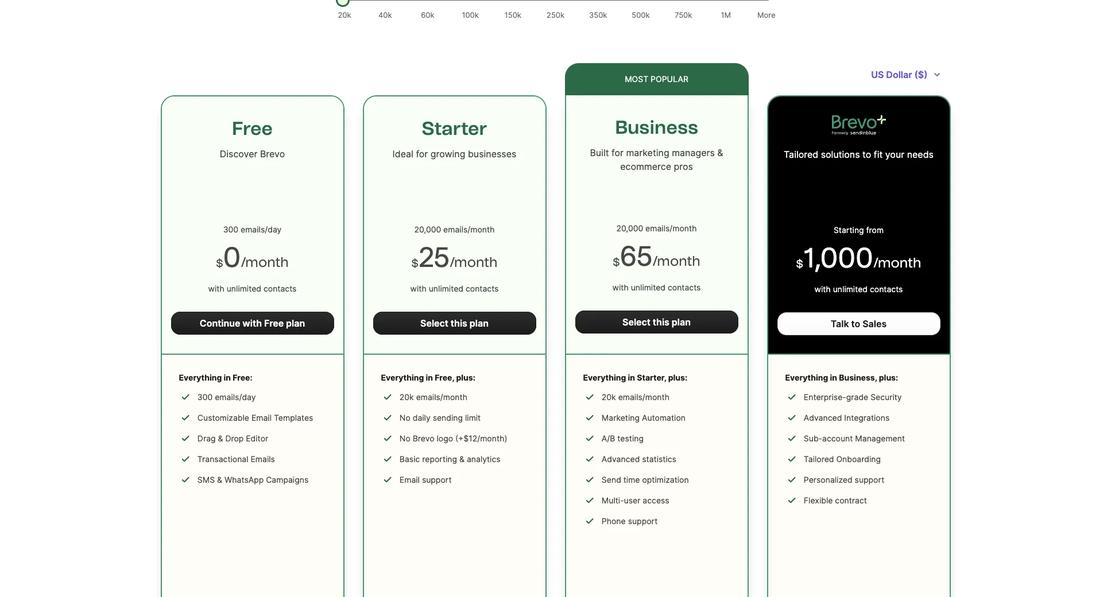 Task type: describe. For each thing, give the bounding box(es) containing it.
send time optimization
[[602, 475, 689, 485]]

with inside button
[[243, 318, 262, 329]]

starter,
[[637, 373, 666, 382]]

(+$12
[[455, 434, 477, 443]]

personalized
[[804, 475, 853, 485]]

tailored solutions to fit your needs
[[784, 149, 934, 160]]

40k
[[378, 10, 392, 20]]

flexible contract
[[804, 496, 867, 505]]

free:
[[233, 373, 252, 382]]

select for 25
[[420, 318, 448, 329]]

60k
[[421, 10, 434, 20]]

dollar
[[886, 69, 912, 80]]

personalized support
[[804, 475, 884, 485]]

contacts for 25
[[466, 284, 499, 293]]

more
[[757, 10, 776, 20]]

talk to sales button
[[777, 312, 940, 335]]

continue with free plan button
[[171, 312, 334, 335]]

send
[[602, 475, 621, 485]]

300 emails / day
[[223, 225, 282, 234]]

growing
[[431, 148, 465, 160]]

1m
[[721, 10, 731, 20]]

free
[[264, 318, 284, 329]]

with unlimited contacts for 25
[[410, 284, 499, 293]]

most popular
[[625, 74, 688, 84]]

brevo for discover
[[260, 148, 285, 160]]

20k emails/month for 25
[[400, 392, 467, 402]]

your
[[885, 149, 905, 160]]

onboarding
[[836, 454, 881, 464]]

select for 65
[[623, 316, 651, 328]]

free
[[232, 118, 273, 140]]

100k
[[462, 10, 479, 20]]

everything for 25
[[381, 373, 424, 382]]

month for 65
[[657, 253, 700, 269]]

day
[[268, 225, 282, 234]]

0
[[223, 241, 241, 274]]

with unlimited contacts for 65
[[612, 283, 701, 292]]

0 horizontal spatial 20k
[[338, 10, 351, 20]]

reporting
[[422, 454, 457, 464]]

emails
[[251, 454, 275, 464]]

continue
[[200, 318, 240, 329]]

sending
[[433, 413, 463, 423]]

with for 0
[[208, 284, 224, 293]]

support for 1,000
[[855, 475, 884, 485]]

talk
[[831, 318, 849, 330]]

with unlimited contacts for 0
[[208, 284, 297, 293]]

with for 1,000
[[815, 284, 831, 294]]

multi-
[[602, 496, 624, 505]]

plus: for 25
[[456, 373, 475, 382]]

for for 25
[[416, 148, 428, 160]]

no for no brevo logo (+$12 /month )
[[400, 434, 410, 443]]

$ for 0
[[216, 257, 223, 270]]

business,
[[839, 373, 877, 382]]

customizable email templates
[[197, 413, 313, 423]]

integrations
[[844, 413, 890, 423]]

sms
[[197, 475, 215, 485]]

sub-account management
[[804, 434, 905, 443]]

marketing automation
[[602, 413, 686, 423]]

$ 65 / month
[[613, 239, 700, 273]]

campaigns
[[266, 475, 309, 485]]

20,000 emails / month for 65
[[616, 223, 697, 233]]

advanced integrations
[[804, 413, 890, 423]]

tailored for tailored onboarding
[[804, 454, 834, 464]]

$ for 25
[[411, 257, 418, 270]]

templates
[[274, 413, 313, 423]]

350k
[[589, 10, 607, 20]]

no daily sending limit
[[400, 413, 481, 423]]

65
[[620, 239, 653, 273]]

$ for 1,000
[[796, 258, 803, 270]]

multi-user access
[[602, 496, 669, 505]]

transactional emails
[[197, 454, 275, 464]]

in for 65
[[628, 373, 635, 382]]

month for 25
[[454, 254, 498, 270]]

300 emails/day
[[197, 392, 256, 402]]

from
[[866, 225, 884, 235]]

marketing
[[626, 147, 669, 158]]

security
[[871, 392, 902, 402]]

discover
[[220, 148, 258, 160]]

everything in free, plus:
[[381, 373, 475, 382]]

ideal for growing businesses
[[393, 148, 516, 160]]

continue with free plan
[[200, 318, 305, 329]]

)
[[504, 434, 507, 443]]

/ inside $ 25 / month
[[450, 254, 454, 270]]

contacts for 65
[[668, 283, 701, 292]]

plan for 25
[[470, 318, 489, 329]]

basic
[[400, 454, 420, 464]]

starter
[[422, 118, 487, 140]]

in for 25
[[426, 373, 433, 382]]

us
[[871, 69, 884, 80]]

marketing
[[602, 413, 640, 423]]

/ inside "$ 65 / month"
[[653, 253, 657, 269]]

this for 65
[[653, 316, 670, 328]]

& down "(+$12"
[[459, 454, 465, 464]]

daily
[[413, 413, 431, 423]]

1,000
[[803, 241, 874, 274]]

access
[[643, 496, 669, 505]]

for for 65
[[612, 147, 624, 158]]

management
[[855, 434, 905, 443]]

talk to sales
[[831, 318, 887, 330]]

advanced statistics
[[602, 454, 676, 464]]

starting
[[834, 225, 864, 235]]

$ for 65
[[613, 256, 620, 269]]

statistics
[[642, 454, 676, 464]]

20k for 65
[[602, 392, 616, 402]]

emails/month for 25
[[416, 392, 467, 402]]

emails/day
[[215, 392, 256, 402]]

with unlimited contacts for 1,000
[[815, 284, 903, 294]]

account
[[822, 434, 853, 443]]

150k
[[505, 10, 521, 20]]

select this plan button for 25
[[373, 312, 536, 335]]

sales
[[863, 318, 887, 330]]

us dollar ($) button
[[862, 63, 951, 86]]



Task type: vqa. For each thing, say whether or not it's contained in the screenshot.
left 20k
yes



Task type: locate. For each thing, give the bounding box(es) containing it.
in left free,
[[426, 373, 433, 382]]

plan
[[672, 316, 691, 328], [286, 318, 305, 329], [470, 318, 489, 329]]

month inside $ 25 / month
[[454, 254, 498, 270]]

3 in from the left
[[628, 373, 635, 382]]

1 horizontal spatial plus:
[[668, 373, 687, 382]]

$ 1,000 / month
[[796, 241, 921, 274]]

3 plus: from the left
[[879, 373, 898, 382]]

built
[[590, 147, 609, 158]]

2 horizontal spatial plus:
[[879, 373, 898, 382]]

0 horizontal spatial email
[[251, 413, 272, 423]]

unlimited for 65
[[631, 283, 666, 292]]

1 horizontal spatial email
[[400, 475, 420, 485]]

1 everything from the left
[[179, 373, 222, 382]]

0 horizontal spatial for
[[416, 148, 428, 160]]

popular
[[651, 74, 688, 84]]

discover brevo
[[220, 148, 285, 160]]

0 horizontal spatial plan
[[286, 318, 305, 329]]

0 horizontal spatial advanced
[[602, 454, 640, 464]]

grade
[[846, 392, 868, 402]]

select this plan button
[[575, 311, 738, 334], [373, 312, 536, 335]]

0 horizontal spatial 20,000 emails / month
[[414, 225, 495, 234]]

with unlimited contacts
[[612, 283, 701, 292], [208, 284, 297, 293], [410, 284, 499, 293], [815, 284, 903, 294]]

with unlimited contacts down $ 0 / month
[[208, 284, 297, 293]]

tailored left solutions
[[784, 149, 818, 160]]

most
[[625, 74, 648, 84]]

unlimited down $ 25 / month
[[429, 284, 463, 293]]

support
[[422, 475, 452, 485], [855, 475, 884, 485], [628, 516, 658, 526]]

2 no from the top
[[400, 434, 410, 443]]

20k for 25
[[400, 392, 414, 402]]

300 for 300 emails/day
[[197, 392, 213, 402]]

& right sms
[[217, 475, 222, 485]]

0 vertical spatial brevo
[[260, 148, 285, 160]]

in for 0
[[224, 373, 231, 382]]

0 horizontal spatial this
[[451, 318, 467, 329]]

for inside built for marketing managers & ecommerce pros
[[612, 147, 624, 158]]

0 horizontal spatial select this plan
[[420, 318, 489, 329]]

250k
[[547, 10, 564, 20]]

2 everything from the left
[[381, 373, 424, 382]]

0 vertical spatial advanced
[[804, 413, 842, 423]]

$ 25 / month
[[411, 241, 498, 274]]

automation
[[642, 413, 686, 423]]

for right ideal on the left of the page
[[416, 148, 428, 160]]

drag
[[197, 434, 216, 443]]

$ inside $ 0 / month
[[216, 257, 223, 270]]

testing
[[618, 434, 644, 443]]

& right drag
[[218, 434, 223, 443]]

1 horizontal spatial emails
[[443, 225, 468, 234]]

with for 65
[[612, 283, 629, 292]]

with for 25
[[410, 284, 427, 293]]

unlimited
[[631, 283, 666, 292], [227, 284, 261, 293], [429, 284, 463, 293], [833, 284, 868, 294]]

1 emails/month from the left
[[416, 392, 467, 402]]

0 horizontal spatial emails
[[241, 225, 265, 234]]

unlimited down "$ 65 / month" on the right top of the page
[[631, 283, 666, 292]]

0 horizontal spatial 300
[[197, 392, 213, 402]]

phone support
[[602, 516, 658, 526]]

needs
[[907, 149, 934, 160]]

managers
[[672, 147, 715, 158]]

unlimited for 0
[[227, 284, 261, 293]]

support down onboarding
[[855, 475, 884, 485]]

advanced for advanced statistics
[[602, 454, 640, 464]]

1 vertical spatial tailored
[[804, 454, 834, 464]]

2 horizontal spatial plan
[[672, 316, 691, 328]]

20k emails/month down everything in free, plus: at the bottom left of the page
[[400, 392, 467, 402]]

brevo
[[260, 148, 285, 160], [413, 434, 434, 443]]

1 vertical spatial advanced
[[602, 454, 640, 464]]

emails
[[646, 223, 670, 233], [241, 225, 265, 234], [443, 225, 468, 234]]

1 horizontal spatial this
[[653, 316, 670, 328]]

20k emails/month down everything in starter, plus:
[[602, 392, 670, 402]]

& inside built for marketing managers & ecommerce pros
[[717, 147, 723, 158]]

20,000 for 65
[[616, 223, 643, 233]]

select this plan button up starter,
[[575, 311, 738, 334]]

select up everything in starter, plus:
[[623, 316, 651, 328]]

1 horizontal spatial 20k emails/month
[[602, 392, 670, 402]]

emails/month down free,
[[416, 392, 467, 402]]

300 for 300 emails / day
[[223, 225, 238, 234]]

with unlimited contacts down "$ 65 / month" on the right top of the page
[[612, 283, 701, 292]]

advanced
[[804, 413, 842, 423], [602, 454, 640, 464]]

everything for 0
[[179, 373, 222, 382]]

0 vertical spatial email
[[251, 413, 272, 423]]

email up editor
[[251, 413, 272, 423]]

0 horizontal spatial support
[[422, 475, 452, 485]]

with unlimited contacts down $ 25 / month
[[410, 284, 499, 293]]

emails left day
[[241, 225, 265, 234]]

select this plan up free,
[[420, 318, 489, 329]]

&
[[717, 147, 723, 158], [218, 434, 223, 443], [459, 454, 465, 464], [217, 475, 222, 485]]

1 no from the top
[[400, 413, 410, 423]]

$ inside '$ 1,000 / month'
[[796, 258, 803, 270]]

1 horizontal spatial select
[[623, 316, 651, 328]]

0 vertical spatial 300
[[223, 225, 238, 234]]

with down 25
[[410, 284, 427, 293]]

3 everything from the left
[[583, 373, 626, 382]]

emails/month up marketing automation
[[618, 392, 670, 402]]

with down 65
[[612, 283, 629, 292]]

contacts up the sales
[[870, 284, 903, 294]]

plus: for 1,000
[[879, 373, 898, 382]]

1 vertical spatial 300
[[197, 392, 213, 402]]

to inside 'button'
[[851, 318, 860, 330]]

20k up daily
[[400, 392, 414, 402]]

customizable
[[197, 413, 249, 423]]

unlimited down $ 0 / month
[[227, 284, 261, 293]]

email
[[251, 413, 272, 423], [400, 475, 420, 485]]

fit
[[874, 149, 883, 160]]

support down reporting
[[422, 475, 452, 485]]

2 horizontal spatial emails
[[646, 223, 670, 233]]

1 20k emails/month from the left
[[400, 392, 467, 402]]

support for 25
[[422, 475, 452, 485]]

in up "enterprise-"
[[830, 373, 837, 382]]

in left starter,
[[628, 373, 635, 382]]

this up free,
[[451, 318, 467, 329]]

flexible
[[804, 496, 833, 505]]

drop
[[225, 434, 244, 443]]

brevo down daily
[[413, 434, 434, 443]]

1 horizontal spatial select this plan
[[623, 316, 691, 328]]

to left fit
[[863, 149, 871, 160]]

emails for 65
[[646, 223, 670, 233]]

everything in starter, plus:
[[583, 373, 687, 382]]

plus: up security
[[879, 373, 898, 382]]

2 horizontal spatial support
[[855, 475, 884, 485]]

month down from
[[878, 254, 921, 271]]

month up $ 25 / month
[[470, 225, 495, 234]]

no up basic
[[400, 434, 410, 443]]

sms & whatsapp campaigns
[[197, 475, 309, 485]]

limit
[[465, 413, 481, 423]]

& right the managers
[[717, 147, 723, 158]]

unlimited for 25
[[429, 284, 463, 293]]

500k
[[632, 10, 650, 20]]

1 in from the left
[[224, 373, 231, 382]]

contract
[[835, 496, 867, 505]]

$ inside "$ 65 / month"
[[613, 256, 620, 269]]

select this plan for 25
[[420, 318, 489, 329]]

free,
[[435, 373, 454, 382]]

with up continue at left
[[208, 284, 224, 293]]

to right the talk
[[851, 318, 860, 330]]

2 20k emails/month from the left
[[602, 392, 670, 402]]

a/b
[[602, 434, 615, 443]]

0 vertical spatial no
[[400, 413, 410, 423]]

month right 25
[[454, 254, 498, 270]]

0 horizontal spatial 20,000
[[414, 225, 441, 234]]

1 vertical spatial to
[[851, 318, 860, 330]]

plus: right free,
[[456, 373, 475, 382]]

plus: for 65
[[668, 373, 687, 382]]

1 horizontal spatial select this plan button
[[575, 311, 738, 334]]

phone
[[602, 516, 626, 526]]

plan for 65
[[672, 316, 691, 328]]

25
[[418, 241, 450, 274]]

advanced down "enterprise-"
[[804, 413, 842, 423]]

in for 1,000
[[830, 373, 837, 382]]

plus: right starter,
[[668, 373, 687, 382]]

everything up "300 emails/day"
[[179, 373, 222, 382]]

a/b testing
[[602, 434, 644, 443]]

300 up 0
[[223, 225, 238, 234]]

20,000 for 25
[[414, 225, 441, 234]]

0 horizontal spatial 20k emails/month
[[400, 392, 467, 402]]

with left free
[[243, 318, 262, 329]]

$ inside $ 25 / month
[[411, 257, 418, 270]]

tailored onboarding
[[804, 454, 881, 464]]

/ inside $ 0 / month
[[241, 254, 245, 270]]

20,000 emails / month up "$ 65 / month" on the right top of the page
[[616, 223, 697, 233]]

20k emails/month
[[400, 392, 467, 402], [602, 392, 670, 402]]

month for 1,000
[[878, 254, 921, 271]]

20k left 40k
[[338, 10, 351, 20]]

0 horizontal spatial plus:
[[456, 373, 475, 382]]

1 horizontal spatial for
[[612, 147, 624, 158]]

select up everything in free, plus: at the bottom left of the page
[[420, 318, 448, 329]]

0 horizontal spatial select this plan button
[[373, 312, 536, 335]]

no for no daily sending limit
[[400, 413, 410, 423]]

contacts
[[668, 283, 701, 292], [264, 284, 297, 293], [466, 284, 499, 293], [870, 284, 903, 294]]

for right built
[[612, 147, 624, 158]]

0 horizontal spatial emails/month
[[416, 392, 467, 402]]

month down day
[[245, 254, 289, 270]]

built for marketing managers & ecommerce pros
[[590, 147, 723, 172]]

brevo for no
[[413, 434, 434, 443]]

1 horizontal spatial emails/month
[[618, 392, 670, 402]]

1 horizontal spatial brevo
[[413, 434, 434, 443]]

($)
[[915, 69, 928, 80]]

no left daily
[[400, 413, 410, 423]]

contacts up free
[[264, 284, 297, 293]]

20,000 emails / month for 25
[[414, 225, 495, 234]]

everything left free,
[[381, 373, 424, 382]]

1 vertical spatial email
[[400, 475, 420, 485]]

emails up $ 25 / month
[[443, 225, 468, 234]]

0 vertical spatial to
[[863, 149, 871, 160]]

everything in business, plus:
[[785, 373, 898, 382]]

$
[[613, 256, 620, 269], [216, 257, 223, 270], [411, 257, 418, 270], [796, 258, 803, 270]]

unlimited for 1,000
[[833, 284, 868, 294]]

whatsapp
[[225, 475, 264, 485]]

this up starter,
[[653, 316, 670, 328]]

everything
[[179, 373, 222, 382], [381, 373, 424, 382], [583, 373, 626, 382], [785, 373, 828, 382]]

tailored down sub-
[[804, 454, 834, 464]]

editor
[[246, 434, 268, 443]]

month for 0
[[245, 254, 289, 270]]

support down multi-user access
[[628, 516, 658, 526]]

advanced down a/b testing
[[602, 454, 640, 464]]

everything up "enterprise-"
[[785, 373, 828, 382]]

everything for 1,000
[[785, 373, 828, 382]]

contacts down $ 25 / month
[[466, 284, 499, 293]]

2 in from the left
[[426, 373, 433, 382]]

1 horizontal spatial support
[[628, 516, 658, 526]]

/
[[670, 223, 673, 233], [265, 225, 268, 234], [468, 225, 470, 234], [653, 253, 657, 269], [241, 254, 245, 270], [450, 254, 454, 270], [874, 254, 878, 271]]

contacts for 1,000
[[870, 284, 903, 294]]

4 in from the left
[[830, 373, 837, 382]]

emails for 0
[[241, 225, 265, 234]]

to
[[863, 149, 871, 160], [851, 318, 860, 330]]

in left free:
[[224, 373, 231, 382]]

this for 25
[[451, 318, 467, 329]]

0 horizontal spatial select
[[420, 318, 448, 329]]

select this plan for 65
[[623, 316, 691, 328]]

1 vertical spatial no
[[400, 434, 410, 443]]

/ inside '$ 1,000 / month'
[[874, 254, 878, 271]]

everything for 65
[[583, 373, 626, 382]]

4 everything from the left
[[785, 373, 828, 382]]

advanced for advanced integrations
[[804, 413, 842, 423]]

emails up "$ 65 / month" on the right top of the page
[[646, 223, 670, 233]]

plan inside continue with free plan button
[[286, 318, 305, 329]]

1 horizontal spatial 20,000 emails / month
[[616, 223, 697, 233]]

1 horizontal spatial plan
[[470, 318, 489, 329]]

everything in free:
[[179, 373, 252, 382]]

20,000 up 25
[[414, 225, 441, 234]]

us dollar ($)
[[871, 69, 928, 80]]

month inside "$ 65 / month"
[[657, 253, 700, 269]]

with down the 1,000
[[815, 284, 831, 294]]

business
[[615, 117, 698, 138]]

20k emails/month for 65
[[602, 392, 670, 402]]

contacts down "$ 65 / month" on the right top of the page
[[668, 283, 701, 292]]

300
[[223, 225, 238, 234], [197, 392, 213, 402]]

select this plan button for 65
[[575, 311, 738, 334]]

select this plan button up free,
[[373, 312, 536, 335]]

month inside '$ 1,000 / month'
[[878, 254, 921, 271]]

month inside $ 0 / month
[[245, 254, 289, 270]]

1 horizontal spatial 300
[[223, 225, 238, 234]]

emails/month
[[416, 392, 467, 402], [618, 392, 670, 402]]

2 plus: from the left
[[668, 373, 687, 382]]

basic reporting & analytics
[[400, 454, 501, 464]]

enterprise-grade security
[[804, 392, 902, 402]]

300 down everything in free:
[[197, 392, 213, 402]]

plus:
[[456, 373, 475, 382], [668, 373, 687, 382], [879, 373, 898, 382]]

logo
[[437, 434, 453, 443]]

unlimited down '$ 1,000 / month'
[[833, 284, 868, 294]]

20,000 emails / month up $ 25 / month
[[414, 225, 495, 234]]

2 horizontal spatial 20k
[[602, 392, 616, 402]]

month up "$ 65 / month" on the right top of the page
[[673, 223, 697, 233]]

20k up marketing
[[602, 392, 616, 402]]

email down basic
[[400, 475, 420, 485]]

750k
[[675, 10, 692, 20]]

0 horizontal spatial to
[[851, 318, 860, 330]]

2 emails/month from the left
[[618, 392, 670, 402]]

0 horizontal spatial brevo
[[260, 148, 285, 160]]

emails for 25
[[443, 225, 468, 234]]

tailored
[[784, 149, 818, 160], [804, 454, 834, 464]]

tailored for tailored solutions to fit your needs
[[784, 149, 818, 160]]

1 horizontal spatial advanced
[[804, 413, 842, 423]]

user
[[624, 496, 641, 505]]

1 vertical spatial brevo
[[413, 434, 434, 443]]

with unlimited contacts down '$ 1,000 / month'
[[815, 284, 903, 294]]

solutions
[[821, 149, 860, 160]]

email support
[[400, 475, 452, 485]]

1 horizontal spatial to
[[863, 149, 871, 160]]

everything up marketing
[[583, 373, 626, 382]]

month right 65
[[657, 253, 700, 269]]

select this plan up starter,
[[623, 316, 691, 328]]

/month
[[477, 434, 504, 443]]

pros
[[674, 161, 693, 172]]

starting from
[[834, 225, 884, 235]]

contacts for 0
[[264, 284, 297, 293]]

1 plus: from the left
[[456, 373, 475, 382]]

slider
[[336, 0, 349, 7]]

1 horizontal spatial 20,000
[[616, 223, 643, 233]]

1 horizontal spatial 20k
[[400, 392, 414, 402]]

no brevo logo (+$12 /month )
[[400, 434, 507, 443]]

20k
[[338, 10, 351, 20], [400, 392, 414, 402], [602, 392, 616, 402]]

brevo down 'free'
[[260, 148, 285, 160]]

0 vertical spatial tailored
[[784, 149, 818, 160]]

emails/month for 65
[[618, 392, 670, 402]]

20,000 up 65
[[616, 223, 643, 233]]



